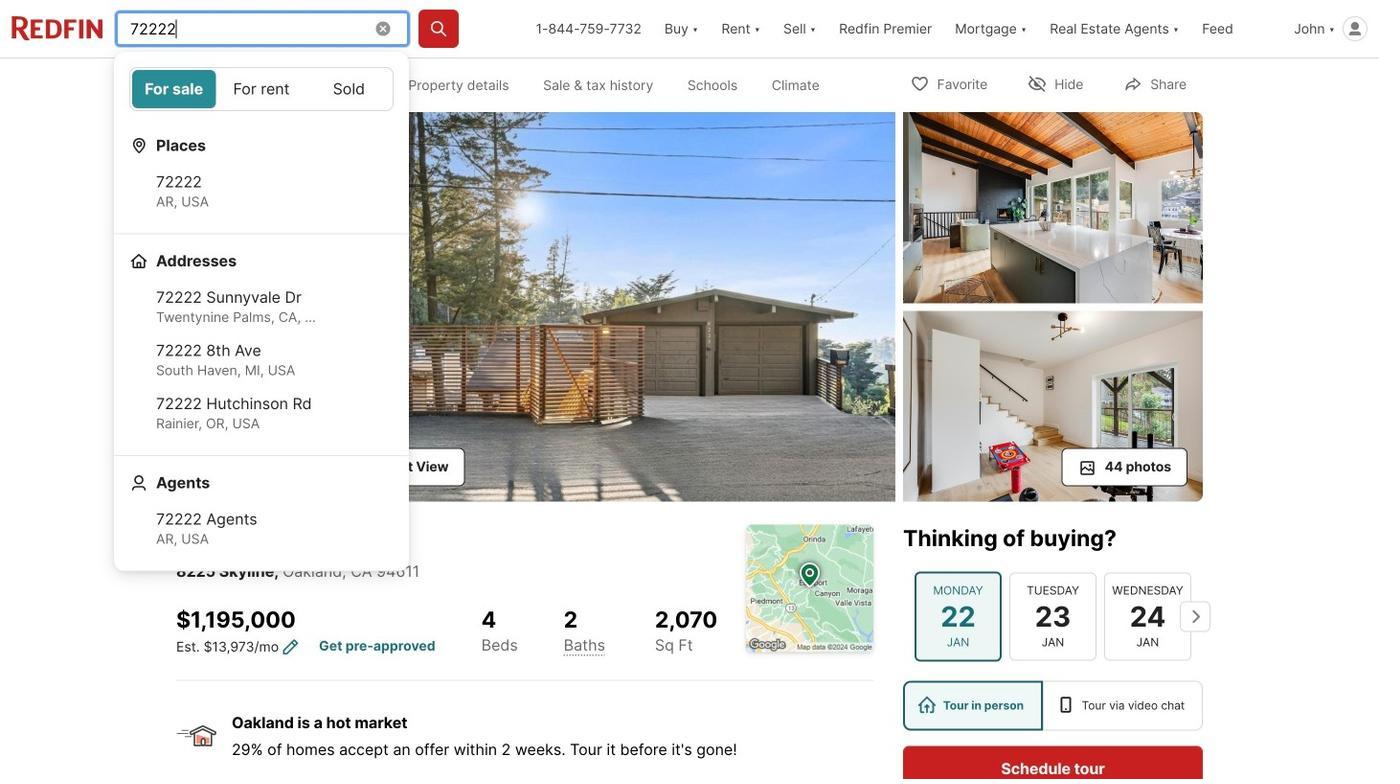 Task type: describe. For each thing, give the bounding box(es) containing it.
map entry image
[[746, 525, 874, 652]]

3 tab from the left
[[526, 62, 671, 108]]

1 horizontal spatial list box
[[904, 681, 1204, 731]]

City, Address, School, Agent, ZIP search field
[[114, 10, 411, 48]]

1 option from the left
[[904, 681, 1043, 731]]

next image
[[1181, 601, 1211, 632]]



Task type: vqa. For each thing, say whether or not it's contained in the screenshot.
second option from right
yes



Task type: locate. For each thing, give the bounding box(es) containing it.
2 tab from the left
[[392, 62, 526, 108]]

1 vertical spatial list box
[[904, 681, 1204, 731]]

submit search image
[[429, 19, 448, 38]]

0 vertical spatial list box
[[129, 67, 394, 111]]

8225 skyline, oakland, ca 94611 image
[[176, 112, 896, 502], [904, 112, 1204, 303], [904, 311, 1204, 502]]

0 horizontal spatial list box
[[129, 67, 394, 111]]

1 tab from the left
[[295, 62, 392, 108]]

option
[[904, 681, 1043, 731], [1043, 681, 1204, 731]]

None button
[[915, 571, 1002, 662], [1010, 572, 1097, 661], [1105, 572, 1192, 661], [915, 571, 1002, 662], [1010, 572, 1097, 661], [1105, 572, 1192, 661]]

2 option from the left
[[1043, 681, 1204, 731]]

tab list
[[176, 58, 852, 108]]

list box
[[129, 67, 394, 111], [904, 681, 1204, 731]]

4 tab from the left
[[671, 62, 755, 108]]

5 tab from the left
[[755, 62, 837, 108]]

tab
[[295, 62, 392, 108], [392, 62, 526, 108], [526, 62, 671, 108], [671, 62, 755, 108], [755, 62, 837, 108]]



